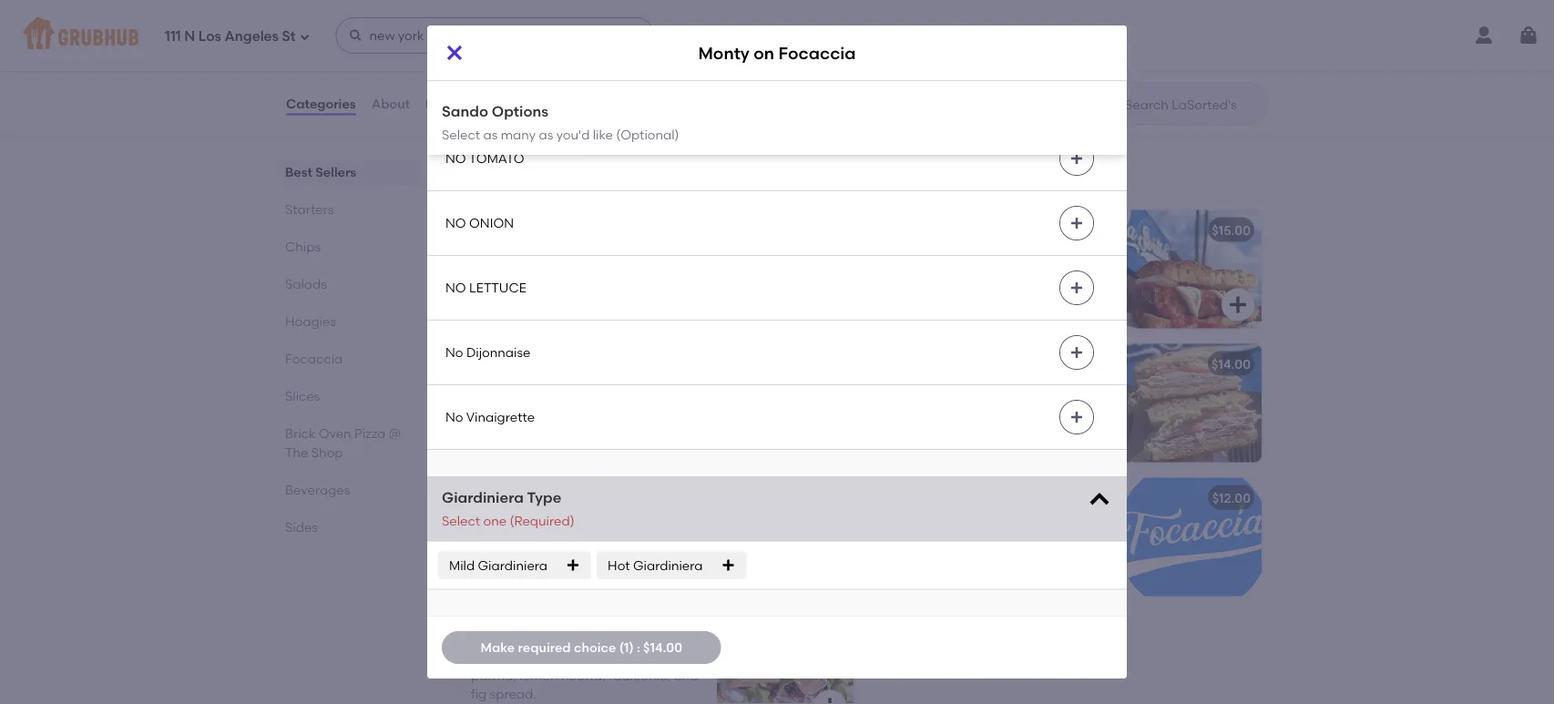 Task type: describe. For each thing, give the bounding box(es) containing it.
hoagies
[[285, 313, 336, 329]]

(meatball
[[962, 222, 1022, 238]]

lettuce
[[469, 280, 527, 296]]

sellers
[[316, 164, 356, 180]]

ball
[[935, 222, 959, 238]]

pesto caprese hoagie
[[471, 24, 611, 39]]

reviews button
[[425, 71, 477, 137]]

house
[[589, 68, 628, 83]]

svg image for no onion
[[1070, 216, 1084, 231]]

$14.00 for turkey, finocchio salami + the works
[[1212, 356, 1251, 372]]

no onion
[[446, 216, 514, 231]]

burrata,
[[545, 248, 595, 263]]

2 many from the top
[[501, 127, 536, 142]]

mortadella focaccia
[[471, 222, 602, 238]]

monty
[[698, 43, 750, 63]]

pizza
[[354, 426, 386, 441]]

in
[[515, 356, 526, 372]]

genovese,
[[508, 86, 573, 102]]

2 sando options select as many as you'd like (optional) from the top
[[442, 103, 679, 142]]

111 n los angeles st
[[165, 28, 296, 45]]

pepper
[[511, 105, 555, 120]]

foul
[[906, 222, 932, 238]]

@
[[389, 426, 401, 441]]

fig
[[471, 687, 487, 702]]

caprese image
[[1125, 478, 1262, 596]]

fresh mozzarella, sliced tomato, modena balsamic, house made pesto genovese, olive oil, maldon salt & pepper
[[471, 49, 680, 120]]

&
[[498, 105, 508, 120]]

ricotta,
[[561, 668, 606, 684]]

one
[[483, 513, 507, 529]]

2 like from the top
[[593, 127, 613, 142]]

focaccia tab
[[285, 349, 413, 368]]

olive inside the fresh mozzarella, sliced tomato, modena balsamic, house made pesto genovese, olive oil, maldon salt & pepper
[[576, 86, 607, 102]]

categories
[[286, 96, 356, 111]]

tomato, inside oven roasted turkey, provolone, red wine vinaigrette, dijonnaise, lettuce, tomato, onion.
[[524, 553, 575, 568]]

no dijonnaise
[[446, 345, 531, 361]]

brick oven pizza @ the shop
[[285, 426, 401, 460]]

0 vertical spatial sando
[[442, 9, 488, 27]]

hot giardiniera
[[608, 558, 703, 574]]

the for turkey, finocchio salami + the works
[[1044, 382, 1067, 397]]

monty on focaccia image
[[1125, 344, 1262, 462]]

as left hoagie
[[539, 33, 553, 49]]

no vinaigrette
[[446, 410, 535, 425]]

mozzarella, modena balsamic, tomato, basil, sicilian extra virgin olive oil
[[879, 516, 1085, 568]]

1 sando options select as many as you'd like (optional) from the top
[[442, 9, 679, 49]]

the for brick oven pizza @ the shop
[[285, 445, 308, 460]]

sandwich
[[566, 382, 626, 397]]

vinaigrette,
[[505, 534, 577, 550]]

turkey on focaccia
[[471, 490, 592, 506]]

focaccia)
[[1088, 222, 1151, 238]]

no for no tomato
[[446, 151, 466, 166]]

2 vertical spatial $14.00
[[643, 640, 683, 656]]

2 you'd from the top
[[556, 127, 590, 142]]

vinaigrette
[[466, 410, 535, 425]]

0 vertical spatial the
[[879, 222, 903, 238]]

father in law
[[471, 356, 555, 372]]

1 many from the top
[[501, 33, 536, 49]]

father in law image
[[717, 344, 854, 462]]

the foul ball (meatball sando on focaccia)
[[879, 222, 1151, 238]]

oven inside oven roasted turkey, provolone, red wine vinaigrette, dijonnaise, lettuce, tomato, onion.
[[471, 516, 504, 531]]

law
[[529, 356, 555, 372]]

giardiniera type select one (required)
[[442, 489, 575, 529]]

prosciutto cotto, prosciutto di parma, lemon ricotta, radicchio, and fig spread.
[[471, 650, 698, 702]]

2 options from the top
[[492, 103, 549, 120]]

about
[[371, 96, 410, 111]]

tomato
[[469, 151, 524, 166]]

turkey
[[471, 490, 512, 506]]

salami
[[988, 382, 1031, 397]]

beverages tab
[[285, 480, 413, 499]]

best sellers
[[285, 164, 356, 180]]

mild giardiniera
[[449, 558, 548, 574]]

2 (optional) from the top
[[616, 127, 679, 142]]

slices tab
[[285, 386, 413, 406]]

beverages
[[285, 482, 350, 498]]

parma,
[[471, 668, 517, 684]]

spread.
[[490, 687, 537, 702]]

required
[[518, 640, 571, 656]]

caprese
[[879, 490, 939, 506]]

oven inside brick oven pizza @ the shop
[[319, 426, 351, 441]]

starters tab
[[285, 200, 413, 219]]

1 options from the top
[[492, 9, 549, 27]]

prosciutto focaccia
[[471, 624, 597, 640]]

about button
[[371, 71, 411, 137]]

:
[[637, 640, 640, 656]]

brick
[[285, 426, 316, 441]]

as down salt
[[483, 127, 498, 142]]

hoagie
[[566, 24, 611, 39]]

no for no vinaigrette
[[446, 410, 463, 425]]

reviews
[[426, 96, 476, 111]]

maldon
[[634, 86, 680, 102]]

1 (optional) from the top
[[616, 33, 679, 49]]

no tomato
[[446, 151, 524, 166]]

$12.00 for mozzarella, modena balsamic, tomato, basil, sicilian extra virgin olive oil
[[1213, 490, 1251, 506]]

1 you'd from the top
[[556, 33, 590, 49]]

$12.00 for fresh mozzarella, sliced tomato, modena balsamic, house made pesto genovese, olive oil, maldon salt & pepper
[[804, 24, 843, 39]]

focaccia!
[[471, 400, 532, 416]]

1 like from the top
[[593, 33, 613, 49]]

father
[[471, 356, 512, 372]]

sides tab
[[285, 518, 413, 537]]

balsamic, inside the fresh mozzarella, sliced tomato, modena balsamic, house made pesto genovese, olive oil, maldon salt & pepper
[[525, 68, 586, 83]]

red
[[674, 516, 698, 531]]

n
[[184, 28, 195, 45]]

oven roasted turkey, provolone, red wine vinaigrette, dijonnaise, lettuce, tomato, onion.
[[471, 516, 698, 568]]

mortadella focaccia image
[[717, 210, 854, 328]]

monty on focaccia
[[698, 43, 856, 63]]

on inside our stepfather sandwich but on focaccia!
[[653, 382, 668, 397]]

chips tab
[[285, 237, 413, 256]]

hoagies tab
[[285, 312, 413, 331]]

balsamic, inside "mozzarella, modena balsamic, tomato, basil, sicilian extra virgin olive oil"
[[1006, 516, 1066, 531]]

and inside mortadella, burrata, and pistachio cream.
[[598, 248, 623, 263]]



Task type: vqa. For each thing, say whether or not it's contained in the screenshot.
$16.00 related to Hot link, onions, bell peppers topped with fresh cilantro and soft fried egg.
no



Task type: locate. For each thing, give the bounding box(es) containing it.
on up roasted
[[515, 490, 530, 506]]

1 vertical spatial many
[[501, 127, 536, 142]]

1 vertical spatial sando options select as many as you'd like (optional)
[[442, 103, 679, 142]]

select for no
[[442, 33, 480, 49]]

pesto inside the fresh mozzarella, sliced tomato, modena balsamic, house made pesto genovese, olive oil, maldon salt & pepper
[[471, 86, 505, 102]]

turkey, up works
[[879, 382, 922, 397]]

no left the vinaigrette
[[446, 410, 463, 425]]

pistachio
[[626, 248, 683, 263]]

dijonnaise
[[466, 345, 531, 361]]

0 vertical spatial modena
[[471, 68, 522, 83]]

0 vertical spatial sando options select as many as you'd like (optional)
[[442, 9, 679, 49]]

no left the "cream."
[[446, 280, 466, 296]]

1 vertical spatial tomato,
[[879, 534, 930, 550]]

oven
[[319, 426, 351, 441], [471, 516, 504, 531]]

3 select from the top
[[442, 513, 480, 529]]

finocchio
[[925, 382, 985, 397]]

modena down "fresh"
[[471, 68, 522, 83]]

1 vertical spatial turkey,
[[561, 516, 604, 531]]

you'd up sliced
[[556, 33, 590, 49]]

1 horizontal spatial tomato,
[[620, 49, 670, 65]]

the foul ball (meatball sando on focaccia) image
[[1125, 210, 1262, 328]]

1 select from the top
[[442, 33, 480, 49]]

di
[[642, 650, 654, 665]]

0 vertical spatial turkey,
[[879, 382, 922, 397]]

(1)
[[619, 640, 634, 656]]

sando options select as many as you'd like (optional) down genovese,
[[442, 103, 679, 142]]

options down genovese,
[[492, 103, 549, 120]]

2 vertical spatial sando
[[1026, 222, 1066, 238]]

3 no from the top
[[446, 280, 466, 296]]

wine
[[471, 534, 502, 550]]

angeles
[[225, 28, 279, 45]]

turkey, up "dijonnaise,"
[[561, 516, 604, 531]]

2 no from the top
[[446, 216, 466, 231]]

hot
[[608, 558, 630, 574]]

1 vertical spatial sando
[[442, 103, 488, 120]]

1 vertical spatial select
[[442, 127, 480, 142]]

balsamic, up extra
[[1006, 516, 1066, 531]]

0 vertical spatial options
[[492, 9, 549, 27]]

works
[[879, 400, 917, 416]]

the right +
[[1044, 382, 1067, 397]]

select up "fresh"
[[442, 33, 480, 49]]

radicchio,
[[609, 668, 671, 684]]

1 vertical spatial $14.00
[[804, 490, 843, 506]]

mortadella
[[471, 222, 540, 238]]

turkey, inside turkey, finocchio salami + the works
[[879, 382, 922, 397]]

0 vertical spatial $14.00
[[1212, 356, 1251, 372]]

giardiniera down wine
[[478, 558, 548, 574]]

$12.00
[[804, 24, 843, 39], [1213, 490, 1251, 506]]

giardiniera for hot
[[633, 558, 703, 574]]

1 vertical spatial options
[[492, 103, 549, 120]]

balsamic,
[[525, 68, 586, 83], [1006, 516, 1066, 531]]

provolone,
[[607, 516, 671, 531]]

turkey, finocchio salami + the works
[[879, 382, 1067, 416]]

chips
[[285, 239, 321, 254]]

select up wine
[[442, 513, 480, 529]]

balsamic, up genovese,
[[525, 68, 586, 83]]

1 vertical spatial mozzarella,
[[879, 516, 948, 531]]

0 vertical spatial many
[[501, 33, 536, 49]]

1 no from the top
[[446, 151, 466, 166]]

no
[[446, 345, 463, 361], [446, 410, 463, 425]]

olive left oil
[[879, 553, 910, 568]]

salads tab
[[285, 274, 413, 293]]

mozzarella, inside the fresh mozzarella, sliced tomato, modena balsamic, house made pesto genovese, olive oil, maldon salt & pepper
[[507, 49, 576, 65]]

lemon
[[520, 668, 558, 684]]

many up "fresh"
[[501, 33, 536, 49]]

dijonnaise,
[[580, 534, 647, 550]]

0 horizontal spatial modena
[[471, 68, 522, 83]]

mozzarella, down pesto caprese hoagie
[[507, 49, 576, 65]]

1 horizontal spatial $12.00
[[1213, 490, 1251, 506]]

1 vertical spatial prosciutto
[[471, 650, 534, 665]]

the inside brick oven pizza @ the shop
[[285, 445, 308, 460]]

modena inside "mozzarella, modena balsamic, tomato, basil, sicilian extra virgin olive oil"
[[951, 516, 1003, 531]]

no left tomato
[[446, 151, 466, 166]]

(optional)
[[616, 33, 679, 49], [616, 127, 679, 142]]

(optional) up made
[[616, 33, 679, 49]]

no for no onion
[[446, 216, 466, 231]]

basil,
[[933, 534, 965, 550]]

brick oven pizza @ the shop tab
[[285, 424, 413, 462]]

extra
[[1015, 534, 1047, 550]]

as
[[483, 33, 498, 49], [539, 33, 553, 49], [483, 127, 498, 142], [539, 127, 553, 142]]

prosciutto
[[471, 624, 535, 640], [471, 650, 534, 665]]

no left father
[[446, 345, 463, 361]]

0 vertical spatial olive
[[576, 86, 607, 102]]

mortadella, burrata, and pistachio cream.
[[471, 248, 683, 282]]

tomato, up made
[[620, 49, 670, 65]]

our stepfather sandwich but on focaccia!
[[471, 382, 668, 416]]

on right monty
[[754, 43, 775, 63]]

1 horizontal spatial modena
[[951, 516, 1003, 531]]

the inside turkey, finocchio salami + the works
[[1044, 382, 1067, 397]]

stepfather
[[497, 382, 563, 397]]

modena up sicilian
[[951, 516, 1003, 531]]

0 vertical spatial pesto
[[471, 24, 506, 39]]

roasted
[[507, 516, 558, 531]]

0 vertical spatial prosciutto
[[471, 624, 535, 640]]

1 pesto from the top
[[471, 24, 506, 39]]

no left onion
[[446, 216, 466, 231]]

and right radicchio,
[[674, 668, 698, 684]]

$14.00
[[1212, 356, 1251, 372], [804, 490, 843, 506], [643, 640, 683, 656]]

Search LaSorted's search field
[[1124, 96, 1263, 113]]

focaccia
[[779, 43, 856, 63], [457, 167, 546, 190], [543, 222, 602, 238], [285, 351, 343, 366], [534, 490, 592, 506], [538, 624, 597, 640]]

0 vertical spatial like
[[593, 33, 613, 49]]

2 vertical spatial no
[[446, 280, 466, 296]]

0 horizontal spatial $14.00
[[643, 640, 683, 656]]

1 vertical spatial (optional)
[[616, 127, 679, 142]]

lettuce,
[[471, 553, 522, 568]]

0 vertical spatial oven
[[319, 426, 351, 441]]

tomato, inside "mozzarella, modena balsamic, tomato, basil, sicilian extra virgin olive oil"
[[879, 534, 930, 550]]

0 vertical spatial balsamic,
[[525, 68, 586, 83]]

and inside prosciutto cotto, prosciutto di parma, lemon ricotta, radicchio, and fig spread.
[[674, 668, 698, 684]]

svg image
[[1518, 25, 1540, 46], [349, 28, 363, 43], [299, 31, 310, 42], [1070, 281, 1084, 296], [1227, 294, 1249, 316], [1070, 346, 1084, 360], [1087, 488, 1113, 513], [566, 559, 581, 573], [721, 559, 736, 573], [819, 696, 841, 704]]

prosciutto up parma,
[[471, 650, 534, 665]]

as up "fresh"
[[483, 33, 498, 49]]

tomato, down 'vinaigrette,' on the bottom left of page
[[524, 553, 575, 568]]

like down oil,
[[593, 127, 613, 142]]

slices
[[285, 388, 320, 404]]

modena inside the fresh mozzarella, sliced tomato, modena balsamic, house made pesto genovese, olive oil, maldon salt & pepper
[[471, 68, 522, 83]]

1 horizontal spatial and
[[674, 668, 698, 684]]

modena
[[471, 68, 522, 83], [951, 516, 1003, 531]]

prosciutto for prosciutto cotto, prosciutto di parma, lemon ricotta, radicchio, and fig spread.
[[471, 650, 534, 665]]

main navigation navigation
[[0, 0, 1555, 71]]

pesto caprese hoagie image
[[717, 11, 854, 130]]

1 vertical spatial balsamic,
[[1006, 516, 1066, 531]]

tomato, inside the fresh mozzarella, sliced tomato, modena balsamic, house made pesto genovese, olive oil, maldon salt & pepper
[[620, 49, 670, 65]]

the
[[879, 222, 903, 238], [1044, 382, 1067, 397], [285, 445, 308, 460]]

svg image for no vinaigrette
[[1070, 410, 1084, 425]]

caprese
[[509, 24, 563, 39]]

mozzarella, down caprese
[[879, 516, 948, 531]]

1 vertical spatial modena
[[951, 516, 1003, 531]]

options
[[492, 9, 549, 27], [492, 103, 549, 120]]

sando up "fresh"
[[442, 9, 488, 27]]

1 vertical spatial like
[[593, 127, 613, 142]]

onion
[[469, 216, 514, 231]]

categories button
[[285, 71, 357, 137]]

0 horizontal spatial turkey,
[[561, 516, 604, 531]]

0 horizontal spatial tomato,
[[524, 553, 575, 568]]

2 no from the top
[[446, 410, 463, 425]]

1 vertical spatial and
[[674, 668, 698, 684]]

mozzarella, inside "mozzarella, modena balsamic, tomato, basil, sicilian extra virgin olive oil"
[[879, 516, 948, 531]]

giardiniera down red
[[633, 558, 703, 574]]

1 vertical spatial oven
[[471, 516, 504, 531]]

1 prosciutto from the top
[[471, 624, 535, 640]]

best sellers tab
[[285, 162, 413, 181]]

1 horizontal spatial balsamic,
[[1006, 516, 1066, 531]]

$15.00
[[1212, 222, 1251, 238]]

svg image
[[444, 42, 466, 64], [1070, 152, 1084, 166], [1070, 216, 1084, 231], [1070, 410, 1084, 425]]

on
[[754, 43, 775, 63], [1069, 222, 1085, 238], [653, 382, 668, 397], [515, 490, 530, 506]]

1 horizontal spatial the
[[879, 222, 903, 238]]

1 horizontal spatial olive
[[879, 553, 910, 568]]

like
[[593, 33, 613, 49], [593, 127, 613, 142]]

tomato, for fresh mozzarella, sliced tomato, modena balsamic, house made pesto genovese, olive oil, maldon salt & pepper
[[620, 49, 670, 65]]

2 pesto from the top
[[471, 86, 505, 102]]

oil
[[914, 553, 930, 568]]

prosciutto focaccia image
[[717, 612, 854, 704]]

shop
[[311, 445, 343, 460]]

0 horizontal spatial balsamic,
[[525, 68, 586, 83]]

1 horizontal spatial mozzarella,
[[879, 516, 948, 531]]

the down brick
[[285, 445, 308, 460]]

oil,
[[610, 86, 631, 102]]

you'd down the fresh mozzarella, sliced tomato, modena balsamic, house made pesto genovese, olive oil, maldon salt & pepper
[[556, 127, 590, 142]]

no for no lettuce
[[446, 280, 466, 296]]

choice
[[574, 640, 616, 656]]

1 horizontal spatial $14.00
[[804, 490, 843, 506]]

1 vertical spatial olive
[[879, 553, 910, 568]]

0 vertical spatial no
[[446, 345, 463, 361]]

1 vertical spatial $12.00
[[1213, 490, 1251, 506]]

tomato,
[[620, 49, 670, 65], [879, 534, 930, 550], [524, 553, 575, 568]]

prosciutto up make
[[471, 624, 535, 640]]

1 vertical spatial the
[[1044, 382, 1067, 397]]

our
[[471, 382, 494, 397]]

tomato, up oil
[[879, 534, 930, 550]]

pesto up salt
[[471, 86, 505, 102]]

1 vertical spatial no
[[446, 216, 466, 231]]

2 prosciutto from the top
[[471, 650, 534, 665]]

sides
[[285, 519, 318, 535]]

but
[[629, 382, 650, 397]]

2 select from the top
[[442, 127, 480, 142]]

oven up shop
[[319, 426, 351, 441]]

olive inside "mozzarella, modena balsamic, tomato, basil, sicilian extra virgin olive oil"
[[879, 553, 910, 568]]

1 no from the top
[[446, 345, 463, 361]]

fresh
[[471, 49, 504, 65]]

oven up wine
[[471, 516, 504, 531]]

sando options select as many as you'd like (optional) up sliced
[[442, 9, 679, 49]]

giardiniera inside giardiniera type select one (required)
[[442, 489, 524, 507]]

1 vertical spatial pesto
[[471, 86, 505, 102]]

0 vertical spatial no
[[446, 151, 466, 166]]

prosciutto for prosciutto focaccia
[[471, 624, 535, 640]]

many down pepper
[[501, 127, 536, 142]]

svg image for no tomato
[[1070, 152, 1084, 166]]

0 horizontal spatial and
[[598, 248, 623, 263]]

0 vertical spatial mozzarella,
[[507, 49, 576, 65]]

focaccia inside tab
[[285, 351, 343, 366]]

onion.
[[578, 553, 619, 568]]

cream.
[[471, 266, 515, 282]]

olive down house
[[576, 86, 607, 102]]

0 vertical spatial $12.00
[[804, 24, 843, 39]]

0 horizontal spatial $12.00
[[804, 24, 843, 39]]

+
[[1034, 382, 1041, 397]]

sando right (meatball
[[1026, 222, 1066, 238]]

olive
[[576, 86, 607, 102], [879, 553, 910, 568]]

0 horizontal spatial the
[[285, 445, 308, 460]]

2 horizontal spatial the
[[1044, 382, 1067, 397]]

mild
[[449, 558, 475, 574]]

tomato, for mozzarella, modena balsamic, tomato, basil, sicilian extra virgin olive oil
[[879, 534, 930, 550]]

1 vertical spatial no
[[446, 410, 463, 425]]

prosciutto
[[576, 650, 639, 665]]

giardiniera
[[442, 489, 524, 507], [478, 558, 548, 574], [633, 558, 703, 574]]

(required)
[[510, 513, 575, 529]]

turkey on focaccia image
[[717, 478, 854, 596]]

salt
[[471, 105, 495, 120]]

many
[[501, 33, 536, 49], [501, 127, 536, 142]]

prosciutto inside prosciutto cotto, prosciutto di parma, lemon ricotta, radicchio, and fig spread.
[[471, 650, 534, 665]]

giardiniera for mild
[[478, 558, 548, 574]]

no for no dijonnaise
[[446, 345, 463, 361]]

2 vertical spatial select
[[442, 513, 480, 529]]

cotto,
[[537, 650, 573, 665]]

$14.00 for oven roasted turkey, provolone, red wine vinaigrette, dijonnaise, lettuce, tomato, onion.
[[804, 490, 843, 506]]

(optional) down maldon
[[616, 127, 679, 142]]

turkey, inside oven roasted turkey, provolone, red wine vinaigrette, dijonnaise, lettuce, tomato, onion.
[[561, 516, 604, 531]]

0 horizontal spatial mozzarella,
[[507, 49, 576, 65]]

sando
[[442, 9, 488, 27], [442, 103, 488, 120], [1026, 222, 1066, 238]]

2 horizontal spatial tomato,
[[879, 534, 930, 550]]

make
[[481, 640, 515, 656]]

0 vertical spatial (optional)
[[616, 33, 679, 49]]

pesto
[[471, 24, 506, 39], [471, 86, 505, 102]]

type
[[527, 489, 562, 507]]

2 vertical spatial tomato,
[[524, 553, 575, 568]]

on right but
[[653, 382, 668, 397]]

pesto up "fresh"
[[471, 24, 506, 39]]

0 horizontal spatial olive
[[576, 86, 607, 102]]

on left focaccia)
[[1069, 222, 1085, 238]]

sando left '&'
[[442, 103, 488, 120]]

select for hot
[[442, 513, 480, 529]]

made
[[631, 68, 667, 83]]

you'd
[[556, 33, 590, 49], [556, 127, 590, 142]]

los
[[198, 28, 221, 45]]

and right the burrata,
[[598, 248, 623, 263]]

as down pepper
[[539, 127, 553, 142]]

1 horizontal spatial turkey,
[[879, 382, 922, 397]]

0 vertical spatial select
[[442, 33, 480, 49]]

0 vertical spatial you'd
[[556, 33, 590, 49]]

like up sliced
[[593, 33, 613, 49]]

select inside giardiniera type select one (required)
[[442, 513, 480, 529]]

select down salt
[[442, 127, 480, 142]]

0 vertical spatial and
[[598, 248, 623, 263]]

giardiniera up one on the bottom left of page
[[442, 489, 524, 507]]

starters
[[285, 201, 334, 217]]

options up "fresh"
[[492, 9, 549, 27]]

1 vertical spatial you'd
[[556, 127, 590, 142]]

2 horizontal spatial $14.00
[[1212, 356, 1251, 372]]

salads
[[285, 276, 327, 292]]

2 vertical spatial the
[[285, 445, 308, 460]]

the left foul
[[879, 222, 903, 238]]

0 vertical spatial tomato,
[[620, 49, 670, 65]]

1 horizontal spatial oven
[[471, 516, 504, 531]]

0 horizontal spatial oven
[[319, 426, 351, 441]]



